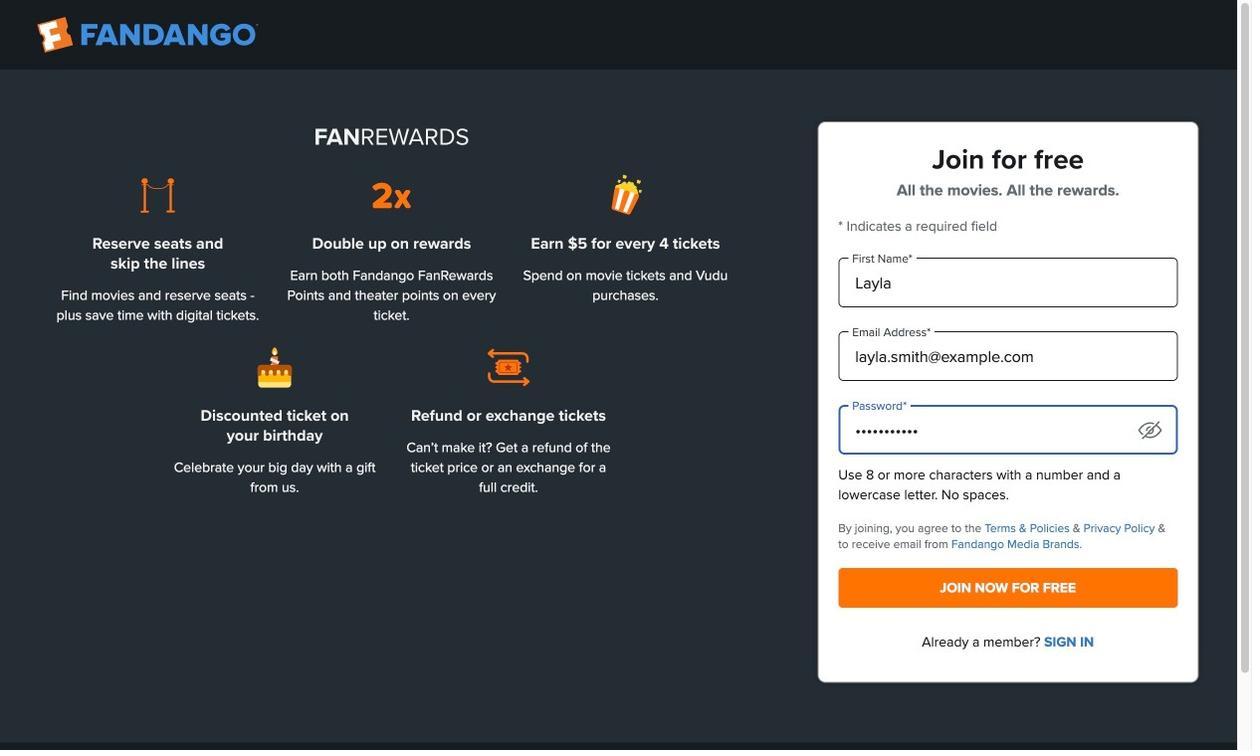 Task type: describe. For each thing, give the bounding box(es) containing it.
fandango home image
[[37, 17, 258, 53]]

password hide image
[[1139, 422, 1163, 440]]



Task type: vqa. For each thing, say whether or not it's contained in the screenshot.
PASSWORD HIDE icon
yes



Task type: locate. For each thing, give the bounding box(es) containing it.
  password field
[[839, 405, 1179, 455]]

  text field
[[839, 258, 1179, 308], [839, 332, 1179, 381]]

0 vertical spatial   text field
[[839, 258, 1179, 308]]

None submit
[[839, 569, 1179, 608]]

2   text field from the top
[[839, 332, 1179, 381]]

1   text field from the top
[[839, 258, 1179, 308]]

1 vertical spatial   text field
[[839, 332, 1179, 381]]



